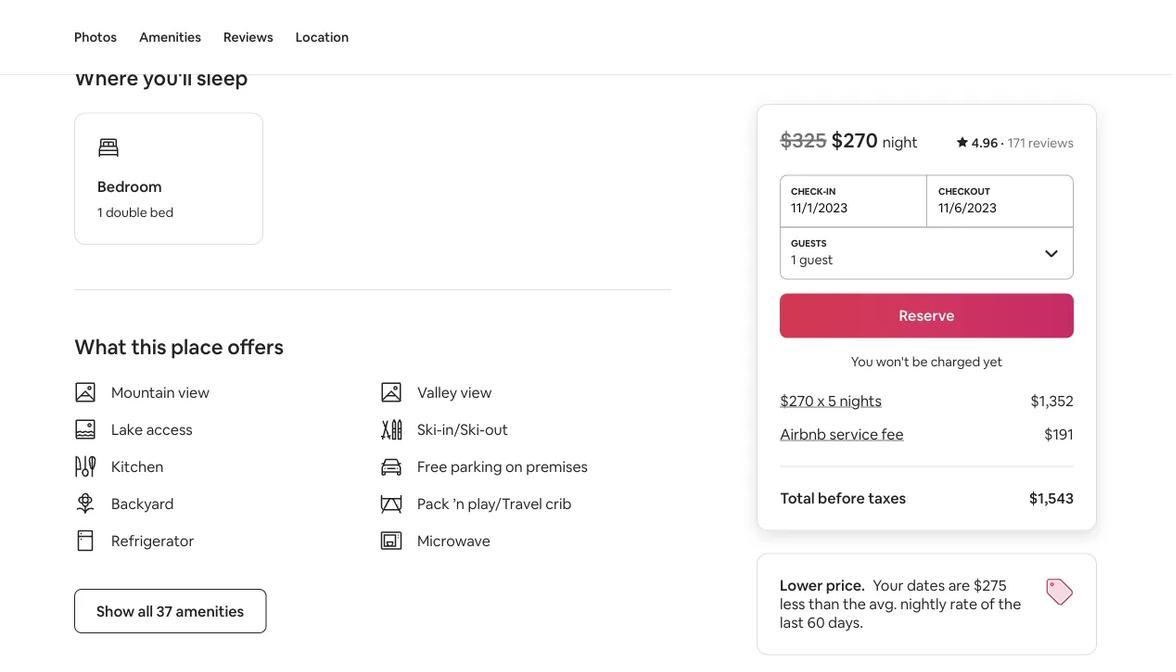 Task type: describe. For each thing, give the bounding box(es) containing it.
$325 $270 night
[[780, 127, 918, 153]]

parking
[[451, 457, 502, 476]]

reviews
[[223, 29, 273, 45]]

$191
[[1044, 425, 1074, 444]]

mountain view
[[111, 383, 210, 402]]

lake
[[111, 420, 143, 439]]

photos
[[74, 29, 117, 45]]

than
[[809, 594, 840, 613]]

$275
[[973, 576, 1007, 595]]

1 the from the left
[[843, 594, 866, 613]]

view for valley view
[[460, 383, 492, 402]]

charged
[[931, 353, 980, 370]]

backyard
[[111, 494, 174, 513]]

valley view
[[417, 383, 492, 402]]

2 the from the left
[[998, 594, 1021, 613]]

what
[[74, 333, 127, 360]]

lower
[[780, 576, 823, 595]]

free
[[417, 457, 447, 476]]

taxes
[[868, 489, 906, 508]]

microwave
[[417, 531, 490, 550]]

service
[[829, 425, 878, 444]]

171
[[1008, 134, 1026, 151]]

lake access
[[111, 420, 193, 439]]

valley
[[417, 383, 457, 402]]

where you'll sleep
[[74, 65, 248, 91]]

bedroom
[[97, 177, 162, 196]]

where
[[74, 65, 138, 91]]

yet
[[983, 353, 1003, 370]]

$1,352
[[1031, 391, 1074, 410]]

airbnb service fee button
[[780, 425, 904, 444]]

your dates are $275 less than the avg. nightly rate of the last 60 days.
[[780, 576, 1021, 632]]

ski-in/ski-out
[[417, 420, 508, 439]]

amenities button
[[139, 0, 201, 74]]

reserve
[[899, 306, 955, 325]]

0 horizontal spatial $270
[[780, 391, 814, 410]]

won't
[[876, 353, 909, 370]]

be
[[912, 353, 928, 370]]

$325
[[780, 127, 827, 153]]

$1,543
[[1029, 489, 1074, 508]]

photos button
[[74, 0, 117, 74]]

access
[[146, 420, 193, 439]]

1 horizontal spatial $270
[[831, 127, 878, 153]]

of
[[981, 594, 995, 613]]

x
[[817, 391, 825, 410]]

airbnb service fee
[[780, 425, 904, 444]]

in/ski-
[[442, 420, 485, 439]]

night
[[882, 133, 918, 152]]

bed
[[150, 204, 174, 221]]

price.
[[826, 576, 865, 595]]

'n
[[453, 494, 465, 513]]

location button
[[296, 0, 349, 74]]

your
[[873, 576, 904, 595]]

11/1/2023
[[791, 199, 848, 216]]

avg.
[[869, 594, 897, 613]]

less
[[780, 594, 805, 613]]

lower price.
[[780, 576, 865, 595]]

kitchen
[[111, 457, 164, 476]]

·
[[1001, 134, 1004, 151]]

you won't be charged yet
[[851, 353, 1003, 370]]

bedroom 1 double bed
[[97, 177, 174, 221]]

reviews button
[[223, 0, 273, 74]]

1 guest button
[[780, 227, 1074, 279]]

mountain
[[111, 383, 175, 402]]

total
[[780, 489, 815, 508]]



Task type: locate. For each thing, give the bounding box(es) containing it.
free parking on premises
[[417, 457, 588, 476]]

days.
[[828, 613, 863, 632]]

the right the of
[[998, 594, 1021, 613]]

amenities
[[139, 29, 201, 45]]

4.96
[[972, 134, 998, 151]]

are
[[948, 576, 970, 595]]

premises
[[526, 457, 588, 476]]

1 vertical spatial $270
[[780, 391, 814, 410]]

amenities
[[176, 601, 244, 620]]

the
[[843, 594, 866, 613], [998, 594, 1021, 613]]

$270 x 5 nights button
[[780, 391, 882, 410]]

nightly
[[900, 594, 947, 613]]

what this place offers
[[74, 333, 284, 360]]

guest
[[799, 251, 833, 268]]

$270 left night
[[831, 127, 878, 153]]

total before taxes
[[780, 489, 906, 508]]

last
[[780, 613, 804, 632]]

airbnb
[[780, 425, 826, 444]]

$270
[[831, 127, 878, 153], [780, 391, 814, 410]]

show all 37 amenities
[[96, 601, 244, 620]]

view for mountain view
[[178, 383, 210, 402]]

reviews
[[1028, 134, 1074, 151]]

1 left guest
[[791, 251, 796, 268]]

before
[[818, 489, 865, 508]]

double
[[106, 204, 147, 221]]

the left avg.
[[843, 594, 866, 613]]

place
[[171, 333, 223, 360]]

out
[[485, 420, 508, 439]]

you
[[851, 353, 873, 370]]

this
[[131, 333, 166, 360]]

1 horizontal spatial the
[[998, 594, 1021, 613]]

pack 'n play/travel crib
[[417, 494, 572, 513]]

play/travel
[[468, 494, 542, 513]]

fee
[[881, 425, 904, 444]]

0 horizontal spatial view
[[178, 383, 210, 402]]

view right valley
[[460, 383, 492, 402]]

2 view from the left
[[460, 383, 492, 402]]

1 left double
[[97, 204, 103, 221]]

rate
[[950, 594, 977, 613]]

1 guest
[[791, 251, 833, 268]]

reserve button
[[780, 293, 1074, 338]]

1
[[97, 204, 103, 221], [791, 251, 796, 268]]

1 vertical spatial 1
[[791, 251, 796, 268]]

sleep
[[197, 65, 248, 91]]

0 horizontal spatial the
[[843, 594, 866, 613]]

1 horizontal spatial view
[[460, 383, 492, 402]]

pack
[[417, 494, 449, 513]]

$270 left x
[[780, 391, 814, 410]]

0 horizontal spatial 1
[[97, 204, 103, 221]]

ski-
[[417, 420, 442, 439]]

crib
[[546, 494, 572, 513]]

$270 x 5 nights
[[780, 391, 882, 410]]

0 vertical spatial 1
[[97, 204, 103, 221]]

show
[[96, 601, 135, 620]]

1 view from the left
[[178, 383, 210, 402]]

0 vertical spatial $270
[[831, 127, 878, 153]]

nights
[[839, 391, 882, 410]]

60
[[807, 613, 825, 632]]

11/6/2023
[[938, 199, 997, 216]]

view up the access
[[178, 383, 210, 402]]

on
[[505, 457, 523, 476]]

4.96 · 171 reviews
[[972, 134, 1074, 151]]

show all 37 amenities button
[[74, 589, 266, 633]]

all
[[138, 601, 153, 620]]

dates
[[907, 576, 945, 595]]

1 inside popup button
[[791, 251, 796, 268]]

1 horizontal spatial 1
[[791, 251, 796, 268]]

view
[[178, 383, 210, 402], [460, 383, 492, 402]]

refrigerator
[[111, 531, 194, 550]]

offers
[[227, 333, 284, 360]]

1 inside bedroom 1 double bed
[[97, 204, 103, 221]]

37
[[156, 601, 173, 620]]

you'll
[[143, 65, 192, 91]]

location
[[296, 29, 349, 45]]



Task type: vqa. For each thing, say whether or not it's contained in the screenshot.
Location on the top left of page
yes



